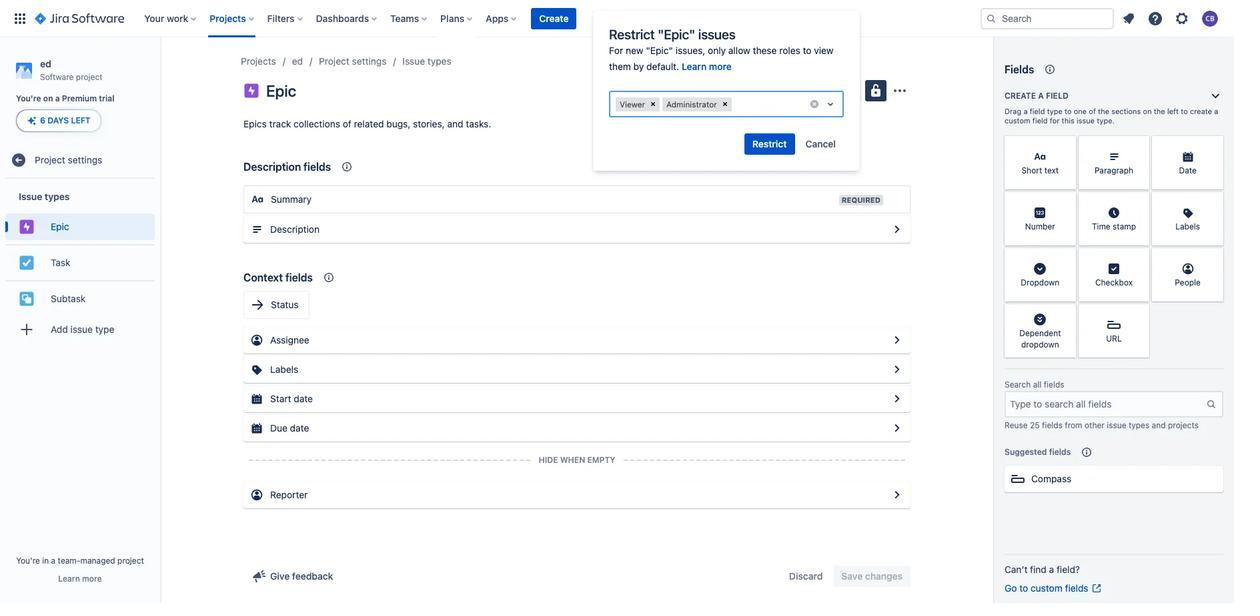 Task type: vqa. For each thing, say whether or not it's contained in the screenshot.
stories,'s and
yes



Task type: locate. For each thing, give the bounding box(es) containing it.
0 vertical spatial issue types
[[403, 55, 452, 67]]

banner containing your work
[[0, 0, 1235, 37]]

description
[[244, 161, 301, 173], [270, 224, 320, 235]]

1 you're from the top
[[16, 94, 41, 104]]

1 horizontal spatial project
[[319, 55, 350, 67]]

0 horizontal spatial project
[[35, 154, 65, 165]]

1 horizontal spatial project settings
[[319, 55, 387, 67]]

start date
[[270, 393, 313, 404]]

0 horizontal spatial issue types
[[19, 191, 70, 202]]

field left for
[[1033, 116, 1048, 125]]

1 vertical spatial field
[[1030, 107, 1045, 115]]

1 vertical spatial open field configuration image
[[890, 420, 906, 436]]

to inside "restrict "epic" issues for new "epic" issues, only allow these roles to view them by default."
[[803, 45, 812, 56]]

1 horizontal spatial issue
[[403, 55, 425, 67]]

in
[[42, 556, 49, 566]]

0 vertical spatial project settings
[[319, 55, 387, 67]]

required
[[842, 196, 881, 204]]

0 vertical spatial issue
[[403, 55, 425, 67]]

edit workflow button
[[774, 80, 863, 101]]

1 horizontal spatial more
[[709, 61, 732, 72]]

can't find a field?
[[1005, 564, 1080, 575]]

field for create
[[1046, 91, 1069, 101]]

restrict left cancel
[[753, 138, 787, 149]]

labels up start
[[270, 364, 298, 375]]

1 vertical spatial settings
[[68, 154, 102, 165]]

0 vertical spatial field
[[1046, 91, 1069, 101]]

filters button
[[263, 8, 308, 29]]

add issue type button
[[5, 317, 155, 343]]

1 vertical spatial open field configuration image
[[890, 362, 906, 378]]

issue types up 'epic' group
[[19, 191, 70, 202]]

0 horizontal spatial create
[[539, 12, 569, 24]]

text
[[1045, 166, 1059, 176]]

context fields
[[244, 272, 313, 284]]

2 the from the left
[[1154, 107, 1166, 115]]

1 vertical spatial of
[[343, 118, 352, 129]]

epic inside group
[[51, 221, 69, 232]]

0 horizontal spatial project
[[76, 72, 103, 82]]

left
[[1168, 107, 1179, 115]]

learn more down you're in a team-managed project
[[58, 574, 102, 584]]

project settings link down dashboards popup button
[[319, 53, 387, 69]]

more down managed
[[82, 574, 102, 584]]

project right ed link
[[319, 55, 350, 67]]

0 vertical spatial "epic"
[[658, 27, 696, 42]]

you're in a team-managed project
[[16, 556, 144, 566]]

1 vertical spatial issue types
[[19, 191, 70, 202]]

field up for
[[1046, 91, 1069, 101]]

clear image right the viewer
[[648, 99, 659, 109]]

project up the "premium"
[[76, 72, 103, 82]]

labels
[[1176, 222, 1201, 232], [270, 364, 298, 375]]

3 open field configuration image from the top
[[890, 487, 906, 503]]

your work button
[[140, 8, 202, 29]]

epic group
[[5, 210, 155, 244]]

field down create a field
[[1030, 107, 1045, 115]]

date
[[294, 393, 313, 404], [290, 422, 309, 434]]

more information image for paragraph
[[1133, 137, 1149, 153]]

field
[[1046, 91, 1069, 101], [1030, 107, 1045, 115], [1033, 116, 1048, 125]]

2 clear image from the left
[[720, 99, 731, 109]]

1 horizontal spatial and
[[1152, 420, 1166, 430]]

0 vertical spatial project
[[319, 55, 350, 67]]

ed for ed software project
[[40, 58, 51, 69]]

open field configuration image inside reporter button
[[890, 487, 906, 503]]

0 vertical spatial projects
[[210, 12, 246, 24]]

settings image
[[1175, 10, 1191, 26]]

field for drag
[[1030, 107, 1045, 115]]

0 vertical spatial date
[[294, 393, 313, 404]]

projects inside popup button
[[210, 12, 246, 24]]

no restrictions image
[[868, 83, 884, 99]]

0 vertical spatial and
[[447, 118, 464, 129]]

types down plans
[[428, 55, 452, 67]]

learn more down the only at the top of page
[[682, 61, 732, 72]]

1 vertical spatial description
[[270, 224, 320, 235]]

default.
[[647, 61, 679, 72]]

fields left more information about the context fields icon
[[304, 161, 331, 173]]

to left view
[[803, 45, 812, 56]]

2 vertical spatial open field configuration image
[[890, 487, 906, 503]]

1 vertical spatial and
[[1152, 420, 1166, 430]]

find
[[1031, 564, 1047, 575]]

type inside button
[[95, 324, 114, 335]]

2 horizontal spatial types
[[1129, 420, 1150, 430]]

0 vertical spatial labels
[[1176, 222, 1201, 232]]

of left 'related'
[[343, 118, 352, 129]]

1 vertical spatial labels
[[270, 364, 298, 375]]

bugs,
[[387, 118, 411, 129]]

date right due
[[290, 422, 309, 434]]

you're for you're in a team-managed project
[[16, 556, 40, 566]]

0 horizontal spatial clear image
[[648, 99, 659, 109]]

description fields
[[244, 161, 331, 173]]

custom down the drag in the right of the page
[[1005, 116, 1031, 125]]

1 vertical spatial date
[[290, 422, 309, 434]]

to right 'go'
[[1020, 583, 1029, 594]]

0 vertical spatial you're
[[16, 94, 41, 104]]

1 vertical spatial epic
[[51, 221, 69, 232]]

more
[[709, 61, 732, 72], [82, 574, 102, 584]]

assignee button
[[244, 327, 911, 354]]

clear image
[[648, 99, 659, 109], [720, 99, 731, 109]]

these
[[753, 45, 777, 56]]

go
[[1005, 583, 1017, 594]]

1 horizontal spatial labels
[[1176, 222, 1201, 232]]

1 horizontal spatial learn
[[682, 61, 707, 72]]

0 vertical spatial open field configuration image
[[890, 222, 906, 238]]

issue down teams dropdown button in the left top of the page
[[403, 55, 425, 67]]

restrict inside "restrict "epic" issues for new "epic" issues, only allow these roles to view them by default."
[[609, 27, 655, 42]]

more information image for labels
[[1207, 194, 1223, 210]]

open field configuration image inside description button
[[890, 222, 906, 238]]

epic up task
[[51, 221, 69, 232]]

for
[[1050, 116, 1060, 125]]

settings down left on the top left of the page
[[68, 154, 102, 165]]

0 vertical spatial open field configuration image
[[890, 332, 906, 348]]

more information image for date
[[1207, 137, 1223, 153]]

1 horizontal spatial project
[[117, 556, 144, 566]]

type up for
[[1048, 107, 1063, 115]]

1 vertical spatial project
[[117, 556, 144, 566]]

settings down dashboards popup button
[[352, 55, 387, 67]]

a down more information about the fields image at the right top of the page
[[1039, 91, 1044, 101]]

and for stories,
[[447, 118, 464, 129]]

project settings down the 6 days left
[[35, 154, 102, 165]]

project right managed
[[117, 556, 144, 566]]

discard
[[789, 571, 823, 582]]

1 vertical spatial on
[[1144, 107, 1152, 115]]

jira software image
[[35, 10, 124, 26], [35, 10, 124, 26]]

labels up "people"
[[1176, 222, 1201, 232]]

0 horizontal spatial type
[[95, 324, 114, 335]]

epic link
[[5, 214, 155, 240]]

banner
[[0, 0, 1235, 37]]

open field configuration image inside assignee button
[[890, 332, 906, 348]]

ed right the projects link
[[292, 55, 303, 67]]

1 horizontal spatial of
[[1089, 107, 1096, 115]]

1 open field configuration image from the top
[[890, 222, 906, 238]]

allow
[[729, 45, 751, 56]]

ed up the software
[[40, 58, 51, 69]]

1 horizontal spatial epic
[[266, 81, 296, 100]]

learn more button down you're in a team-managed project
[[58, 574, 102, 585]]

cancel button
[[798, 133, 844, 155]]

trial
[[99, 94, 114, 104]]

type inside drag a field type to one of the sections on the left to create a custom field for this issue type.
[[1048, 107, 1063, 115]]

ed inside ed software project
[[40, 58, 51, 69]]

types up epic link
[[45, 191, 70, 202]]

projects right work
[[210, 12, 246, 24]]

and left 'tasks.'
[[447, 118, 464, 129]]

date
[[1179, 166, 1197, 176]]

issue types link
[[403, 53, 452, 69]]

issue for issue types link
[[403, 55, 425, 67]]

date for start date
[[294, 393, 313, 404]]

0 vertical spatial type
[[1048, 107, 1063, 115]]

give
[[270, 571, 290, 582]]

custom down can't find a field?
[[1031, 583, 1063, 594]]

labels inside button
[[270, 364, 298, 375]]

0 vertical spatial description
[[244, 161, 301, 173]]

create inside button
[[539, 12, 569, 24]]

of right one
[[1089, 107, 1096, 115]]

2 open field configuration image from the top
[[890, 362, 906, 378]]

status
[[271, 299, 299, 310]]

description inside button
[[270, 224, 320, 235]]

left
[[71, 116, 91, 126]]

custom inside drag a field type to one of the sections on the left to create a custom field for this issue type.
[[1005, 116, 1031, 125]]

go to custom fields link
[[1005, 582, 1102, 595]]

a
[[1039, 91, 1044, 101], [55, 94, 60, 104], [1024, 107, 1028, 115], [1215, 107, 1219, 115], [51, 556, 56, 566], [1050, 564, 1055, 575]]

issue up 'epic' group
[[19, 191, 42, 202]]

task
[[51, 257, 70, 268]]

1 the from the left
[[1099, 107, 1110, 115]]

issue right other
[[1107, 420, 1127, 430]]

project inside ed software project
[[76, 72, 103, 82]]

2 you're from the top
[[16, 556, 40, 566]]

learn down issues,
[[682, 61, 707, 72]]

edit
[[795, 85, 812, 96]]

fields left "this link will be opened in a new tab" "image"
[[1065, 583, 1089, 594]]

project down 6 days left dropdown button
[[35, 154, 65, 165]]

filters
[[267, 12, 295, 24]]

restrict inside restrict button
[[753, 138, 787, 149]]

1 vertical spatial more
[[82, 574, 102, 584]]

restrict up new at the top of page
[[609, 27, 655, 42]]

1 vertical spatial projects
[[241, 55, 276, 67]]

1 vertical spatial "epic"
[[646, 45, 673, 56]]

start date button
[[244, 386, 911, 412]]

1 horizontal spatial the
[[1154, 107, 1166, 115]]

1 vertical spatial learn more
[[58, 574, 102, 584]]

more options image
[[892, 83, 908, 99]]

0 horizontal spatial ed
[[40, 58, 51, 69]]

for
[[609, 45, 623, 56]]

add issue type image
[[19, 322, 35, 338]]

1 horizontal spatial type
[[1048, 107, 1063, 115]]

1 vertical spatial you're
[[16, 556, 40, 566]]

2 vertical spatial open field configuration image
[[890, 391, 906, 407]]

issue right add
[[70, 324, 93, 335]]

a right in
[[51, 556, 56, 566]]

1 vertical spatial type
[[95, 324, 114, 335]]

0 vertical spatial learn
[[682, 61, 707, 72]]

start
[[270, 393, 291, 404]]

"epic" up default.
[[646, 45, 673, 56]]

0 horizontal spatial restrict
[[609, 27, 655, 42]]

project settings down dashboards popup button
[[319, 55, 387, 67]]

learn
[[682, 61, 707, 72], [58, 574, 80, 584]]

stories,
[[413, 118, 445, 129]]

2 open field configuration image from the top
[[890, 420, 906, 436]]

due date
[[270, 422, 309, 434]]

reuse
[[1005, 420, 1028, 430]]

project
[[76, 72, 103, 82], [117, 556, 144, 566]]

0 vertical spatial custom
[[1005, 116, 1031, 125]]

1 vertical spatial custom
[[1031, 583, 1063, 594]]

type down subtask link
[[95, 324, 114, 335]]

3 open field configuration image from the top
[[890, 391, 906, 407]]

description up summary
[[244, 161, 301, 173]]

ed for ed
[[292, 55, 303, 67]]

projects for the projects link
[[241, 55, 276, 67]]

more information image
[[1133, 137, 1149, 153], [1207, 194, 1223, 210], [1059, 250, 1075, 266], [1133, 250, 1149, 266], [1059, 306, 1075, 322]]

dashboards button
[[312, 8, 383, 29]]

1 horizontal spatial create
[[1005, 91, 1036, 101]]

drag a field type to one of the sections on the left to create a custom field for this issue type.
[[1005, 107, 1219, 125]]

1 horizontal spatial learn more
[[682, 61, 732, 72]]

0 vertical spatial learn more button
[[682, 60, 732, 73]]

open field configuration image
[[890, 332, 906, 348], [890, 420, 906, 436], [890, 487, 906, 503]]

date inside start date button
[[294, 393, 313, 404]]

issue inside group
[[19, 191, 42, 202]]

a down the software
[[55, 94, 60, 104]]

more information image for short text
[[1059, 137, 1075, 153]]

sidebar navigation image
[[145, 53, 175, 80]]

group
[[5, 179, 155, 351]]

issue types for issue types link
[[403, 55, 452, 67]]

1 horizontal spatial project settings link
[[319, 53, 387, 69]]

create right apps popup button
[[539, 12, 569, 24]]

restrict
[[609, 27, 655, 42], [753, 138, 787, 149]]

description for description fields
[[244, 161, 301, 173]]

on right sections
[[1144, 107, 1152, 115]]

1 horizontal spatial restrict
[[753, 138, 787, 149]]

"epic" up issues,
[[658, 27, 696, 42]]

date inside the due date button
[[290, 422, 309, 434]]

related
[[354, 118, 384, 129]]

issue types inside group
[[19, 191, 70, 202]]

1 open field configuration image from the top
[[890, 332, 906, 348]]

field?
[[1057, 564, 1080, 575]]

date right start
[[294, 393, 313, 404]]

projects button
[[206, 8, 259, 29]]

compass
[[1032, 473, 1072, 484]]

1 horizontal spatial clear image
[[720, 99, 731, 109]]

1 horizontal spatial issue
[[1077, 116, 1095, 125]]

projects up issue type icon
[[241, 55, 276, 67]]

open field configuration image for assignee
[[890, 332, 906, 348]]

all
[[1034, 380, 1042, 390]]

0 vertical spatial more
[[709, 61, 732, 72]]

on inside drag a field type to one of the sections on the left to create a custom field for this issue type.
[[1144, 107, 1152, 115]]

issue for group containing issue types
[[19, 191, 42, 202]]

learn more button down the only at the top of page
[[682, 60, 732, 73]]

reporter
[[270, 489, 308, 501]]

issue types for group containing issue types
[[19, 191, 70, 202]]

date for due date
[[290, 422, 309, 434]]

apps button
[[482, 8, 522, 29]]

1 vertical spatial restrict
[[753, 138, 787, 149]]

0 horizontal spatial labels
[[270, 364, 298, 375]]

0 vertical spatial of
[[1089, 107, 1096, 115]]

0 horizontal spatial issue
[[70, 324, 93, 335]]

0 vertical spatial project settings link
[[319, 53, 387, 69]]

you're up the 6
[[16, 94, 41, 104]]

project settings link down left on the top left of the page
[[5, 147, 155, 174]]

learn more
[[682, 61, 732, 72], [58, 574, 102, 584]]

more down the only at the top of page
[[709, 61, 732, 72]]

you're left in
[[16, 556, 40, 566]]

on up the 6
[[43, 94, 53, 104]]

open field configuration image inside the due date button
[[890, 420, 906, 436]]

labels button
[[244, 356, 911, 383]]

create up the drag in the right of the page
[[1005, 91, 1036, 101]]

1 horizontal spatial ed
[[292, 55, 303, 67]]

this link will be opened in a new tab image
[[1092, 583, 1102, 594]]

epic right issue type icon
[[266, 81, 296, 100]]

clear image right administrator
[[720, 99, 731, 109]]

apps
[[486, 12, 509, 24]]

2 vertical spatial types
[[1129, 420, 1150, 430]]

issue types down teams dropdown button in the left top of the page
[[403, 55, 452, 67]]

0 vertical spatial on
[[43, 94, 53, 104]]

25
[[1030, 420, 1040, 430]]

and left projects
[[1152, 420, 1166, 430]]

the left left
[[1154, 107, 1166, 115]]

1 vertical spatial issue
[[70, 324, 93, 335]]

learn down team-
[[58, 574, 80, 584]]

1 vertical spatial create
[[1005, 91, 1036, 101]]

a right find
[[1050, 564, 1055, 575]]

0 horizontal spatial settings
[[68, 154, 102, 165]]

the up type.
[[1099, 107, 1110, 115]]

issues,
[[676, 45, 706, 56]]

1 vertical spatial project settings
[[35, 154, 102, 165]]

help image
[[1148, 10, 1164, 26]]

more information image
[[1059, 137, 1075, 153], [1207, 137, 1223, 153], [1059, 194, 1075, 210], [1133, 194, 1149, 210], [1207, 250, 1223, 266]]

open field configuration image inside labels button
[[890, 362, 906, 378]]

1 vertical spatial learn
[[58, 574, 80, 584]]

1 clear image from the left
[[648, 99, 659, 109]]

Type to search all fields text field
[[1006, 392, 1207, 416]]

create for create
[[539, 12, 569, 24]]

checkbox
[[1096, 278, 1133, 288]]

0 horizontal spatial learn more button
[[58, 574, 102, 585]]

0 horizontal spatial project settings
[[35, 154, 102, 165]]

1 vertical spatial project
[[35, 154, 65, 165]]

to right left
[[1181, 107, 1188, 115]]

0 vertical spatial issue
[[1077, 116, 1095, 125]]

and for types
[[1152, 420, 1166, 430]]

clear image
[[810, 99, 820, 109]]

to inside go to custom fields link
[[1020, 583, 1029, 594]]

issue down one
[[1077, 116, 1095, 125]]

0 horizontal spatial epic
[[51, 221, 69, 232]]

0 horizontal spatial project settings link
[[5, 147, 155, 174]]

create
[[539, 12, 569, 24], [1005, 91, 1036, 101]]

open field configuration image
[[890, 222, 906, 238], [890, 362, 906, 378], [890, 391, 906, 407]]

one
[[1074, 107, 1087, 115]]

create for create a field
[[1005, 91, 1036, 101]]

custom
[[1005, 116, 1031, 125], [1031, 583, 1063, 594]]

1 horizontal spatial types
[[428, 55, 452, 67]]

more information image for dependent dropdown
[[1059, 306, 1075, 322]]

cancel
[[806, 138, 836, 149]]

fields left 'more information about the suggested fields' image
[[1050, 447, 1071, 457]]

to up this
[[1065, 107, 1072, 115]]

types down type to search all fields text field
[[1129, 420, 1150, 430]]

0 vertical spatial restrict
[[609, 27, 655, 42]]

project settings
[[319, 55, 387, 67], [35, 154, 102, 165]]

description for description
[[270, 224, 320, 235]]

description down summary
[[270, 224, 320, 235]]



Task type: describe. For each thing, give the bounding box(es) containing it.
teams
[[391, 12, 419, 24]]

when
[[560, 455, 585, 465]]

search all fields
[[1005, 380, 1065, 390]]

0 horizontal spatial types
[[45, 191, 70, 202]]

time stamp
[[1092, 222, 1137, 232]]

more information about the context fields image
[[339, 159, 355, 175]]

your profile and settings image
[[1203, 10, 1219, 26]]

create a field
[[1005, 91, 1069, 101]]

labels for more information image corresponding to labels
[[1176, 222, 1201, 232]]

a right 'create'
[[1215, 107, 1219, 115]]

sections
[[1112, 107, 1141, 115]]

hide when empty
[[539, 455, 616, 465]]

dropdown
[[1022, 340, 1060, 350]]

plans
[[441, 12, 465, 24]]

of inside drag a field type to one of the sections on the left to create a custom field for this issue type.
[[1089, 107, 1096, 115]]

0 vertical spatial types
[[428, 55, 452, 67]]

1 vertical spatial learn more button
[[58, 574, 102, 585]]

0 horizontal spatial learn
[[58, 574, 80, 584]]

due date button
[[244, 415, 911, 442]]

your work
[[144, 12, 188, 24]]

0 horizontal spatial on
[[43, 94, 53, 104]]

short
[[1022, 166, 1043, 176]]

from
[[1065, 420, 1083, 430]]

2 vertical spatial field
[[1033, 116, 1048, 125]]

suggested fields
[[1005, 447, 1071, 457]]

description button
[[244, 216, 911, 243]]

empty
[[588, 455, 616, 465]]

Search field
[[981, 8, 1114, 29]]

team-
[[58, 556, 80, 566]]

open image
[[823, 96, 839, 112]]

epics track collections of related bugs, stories, and tasks.
[[244, 118, 491, 129]]

fields right all
[[1044, 380, 1065, 390]]

open field configuration image for summary
[[890, 222, 906, 238]]

more information about the fields image
[[1043, 61, 1059, 77]]

restrict button
[[745, 133, 795, 155]]

go to custom fields
[[1005, 583, 1089, 594]]

only
[[708, 45, 726, 56]]

0 vertical spatial learn more
[[682, 61, 732, 72]]

restrict for restrict "epic" issues for new "epic" issues, only allow these roles to view them by default.
[[609, 27, 655, 42]]

stamp
[[1113, 222, 1137, 232]]

work
[[167, 12, 188, 24]]

fields left more information about the context fields image on the top of page
[[286, 272, 313, 284]]

appswitcher icon image
[[12, 10, 28, 26]]

feedback
[[292, 571, 333, 582]]

by
[[634, 61, 644, 72]]

type.
[[1097, 116, 1115, 125]]

0 horizontal spatial more
[[82, 574, 102, 584]]

view
[[814, 45, 834, 56]]

group containing issue types
[[5, 179, 155, 351]]

roles
[[780, 45, 801, 56]]

this
[[1062, 116, 1075, 125]]

you're on a premium trial
[[16, 94, 114, 104]]

reuse 25 fields from other issue types and projects
[[1005, 420, 1199, 430]]

restrict for restrict
[[753, 138, 787, 149]]

fields right '25'
[[1042, 420, 1063, 430]]

assignee
[[270, 334, 310, 346]]

days
[[48, 116, 69, 126]]

create
[[1191, 107, 1213, 115]]

dashboards
[[316, 12, 369, 24]]

teams button
[[387, 8, 433, 29]]

1 horizontal spatial learn more button
[[682, 60, 732, 73]]

0 vertical spatial epic
[[266, 81, 296, 100]]

reporter button
[[244, 482, 911, 509]]

can't
[[1005, 564, 1028, 575]]

open field configuration image inside start date button
[[890, 391, 906, 407]]

epics
[[244, 118, 267, 129]]

context
[[244, 272, 283, 284]]

more information image for time stamp
[[1133, 194, 1149, 210]]

dependent
[[1020, 328, 1061, 338]]

2 vertical spatial issue
[[1107, 420, 1127, 430]]

compass button
[[1005, 466, 1224, 492]]

more information image for people
[[1207, 250, 1223, 266]]

other
[[1085, 420, 1105, 430]]

a right the drag in the right of the page
[[1024, 107, 1028, 115]]

dropdown
[[1021, 278, 1060, 288]]

1 horizontal spatial settings
[[352, 55, 387, 67]]

ed link
[[292, 53, 303, 69]]

your
[[144, 12, 164, 24]]

track
[[269, 118, 291, 129]]

open field configuration image for due date
[[890, 420, 906, 436]]

hide
[[539, 455, 558, 465]]

notifications image
[[1121, 10, 1137, 26]]

more information image for number
[[1059, 194, 1075, 210]]

add
[[51, 324, 68, 335]]

issue type icon image
[[244, 83, 260, 99]]

issue inside drag a field type to one of the sections on the left to create a custom field for this issue type.
[[1077, 116, 1095, 125]]

issue inside button
[[70, 324, 93, 335]]

more information image for dropdown
[[1059, 250, 1075, 266]]

due
[[270, 422, 288, 434]]

search image
[[986, 13, 997, 24]]

open field configuration image for reporter
[[890, 487, 906, 503]]

edit workflow
[[795, 85, 855, 96]]

more information image for checkbox
[[1133, 250, 1149, 266]]

suggested
[[1005, 447, 1047, 457]]

primary element
[[8, 0, 981, 37]]

issues
[[699, 27, 736, 42]]

more information about the suggested fields image
[[1079, 444, 1095, 460]]

projects
[[1169, 420, 1199, 430]]

1 vertical spatial project settings link
[[5, 147, 155, 174]]

drag
[[1005, 107, 1022, 115]]

give feedback button
[[244, 566, 341, 587]]

labels for open field configuration icon inside labels button
[[270, 364, 298, 375]]

managed
[[80, 556, 115, 566]]

new
[[626, 45, 644, 56]]

url
[[1107, 334, 1122, 344]]

more information about the context fields image
[[321, 270, 337, 286]]

tasks.
[[466, 118, 491, 129]]

6
[[40, 116, 45, 126]]

0 horizontal spatial of
[[343, 118, 352, 129]]

them
[[609, 61, 631, 72]]

6 days left button
[[17, 110, 101, 132]]

fields inside go to custom fields link
[[1065, 583, 1089, 594]]

give feedback
[[270, 571, 333, 582]]

clear image for viewer
[[648, 99, 659, 109]]

administrator
[[667, 99, 717, 109]]

discard button
[[781, 566, 831, 587]]

add issue type
[[51, 324, 114, 335]]

clear image for administrator
[[720, 99, 731, 109]]

time
[[1092, 222, 1111, 232]]

projects for projects popup button
[[210, 12, 246, 24]]

open field configuration image for assignee
[[890, 362, 906, 378]]

you're for you're on a premium trial
[[16, 94, 41, 104]]

short text
[[1022, 166, 1059, 176]]

people
[[1175, 278, 1201, 288]]



